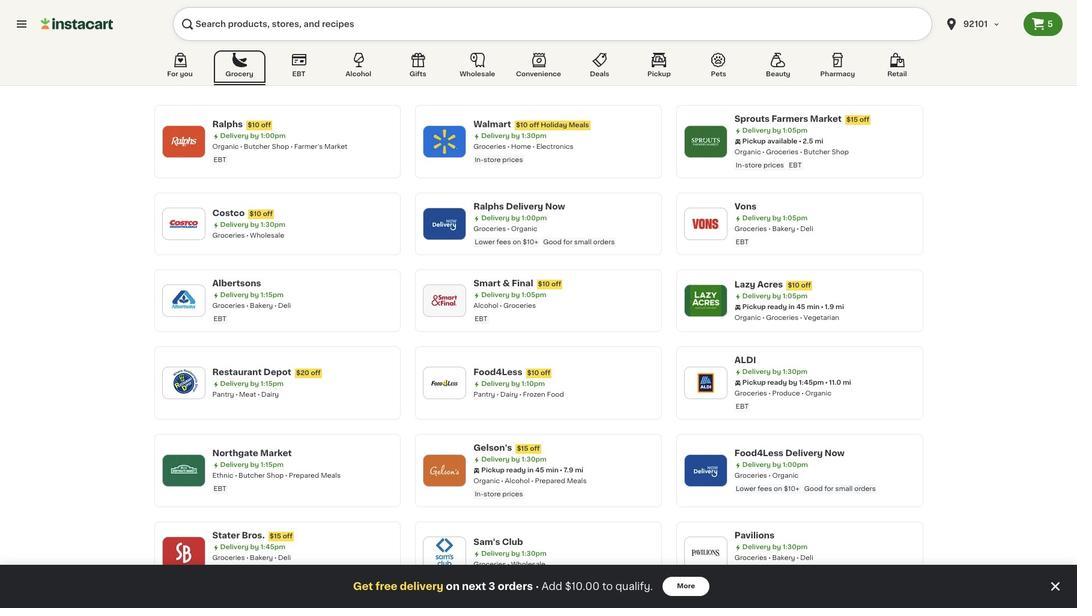 Task type: locate. For each thing, give the bounding box(es) containing it.
organic groceries butcher shop
[[735, 149, 849, 156]]

by for food4less logo
[[511, 381, 520, 388]]

good down food4less delivery now
[[804, 486, 823, 493]]

0 vertical spatial delivery by 1:15pm
[[220, 292, 284, 299]]

groceries
[[474, 144, 506, 150], [766, 149, 799, 156], [474, 226, 506, 233], [735, 226, 767, 233], [212, 233, 245, 239], [212, 303, 245, 309], [504, 303, 536, 309], [766, 315, 799, 321], [735, 391, 767, 397], [735, 473, 767, 479], [212, 555, 245, 562], [735, 555, 767, 562], [474, 562, 506, 568]]

$10 inside food4less $10 off
[[527, 370, 539, 377]]

good
[[543, 239, 562, 246], [804, 486, 823, 493]]

1 horizontal spatial wholesale
[[460, 71, 495, 78]]

delivery by 1:30pm down club
[[481, 551, 547, 558]]

1 vertical spatial in-store prices
[[475, 491, 523, 498]]

0 horizontal spatial min
[[546, 467, 559, 474]]

1 horizontal spatial alcohol
[[474, 303, 498, 309]]

0 horizontal spatial wholesale
[[250, 233, 284, 239]]

grocery
[[225, 71, 253, 78]]

by down food4less delivery now
[[773, 462, 781, 469]]

2 vertical spatial market
[[260, 449, 292, 458]]

bakery
[[772, 226, 795, 233], [250, 303, 273, 309], [250, 555, 273, 562], [772, 555, 795, 562]]

1 vertical spatial $15
[[517, 446, 529, 452]]

on for food4less
[[774, 486, 782, 493]]

2 vertical spatial 1:00pm
[[783, 462, 808, 469]]

alcohol left gifts
[[346, 71, 371, 78]]

0 vertical spatial for
[[563, 239, 573, 246]]

lower up smart
[[475, 239, 495, 246]]

wholesale up • on the bottom of the page
[[511, 562, 546, 568]]

5
[[1048, 20, 1053, 28]]

food4less delivery now
[[735, 449, 845, 458]]

1 vertical spatial min
[[546, 467, 559, 474]]

Search field
[[173, 7, 932, 41]]

1 horizontal spatial groceries organic
[[735, 473, 799, 479]]

groceries organic down food4less delivery now
[[735, 473, 799, 479]]

1 horizontal spatial pantry
[[474, 392, 495, 398]]

$10+
[[523, 239, 538, 246], [784, 486, 800, 493]]

ralphs
[[212, 120, 243, 129], [474, 202, 504, 211]]

ethnic
[[212, 473, 234, 479]]

0 horizontal spatial groceries wholesale
[[212, 233, 284, 239]]

ralphs for ralphs $10 off
[[212, 120, 243, 129]]

1 horizontal spatial ralphs
[[474, 202, 504, 211]]

0 horizontal spatial food4less
[[474, 368, 522, 377]]

1 vertical spatial groceries organic
[[735, 473, 799, 479]]

smart
[[474, 279, 501, 288]]

by for smart & final logo
[[511, 292, 520, 299]]

1 pantry from the left
[[212, 392, 234, 398]]

delivery by 1:05pm up pickup available
[[743, 127, 808, 134]]

delivery for walmart logo
[[481, 133, 510, 139]]

1 vertical spatial in
[[528, 467, 534, 474]]

in-
[[475, 157, 484, 163], [736, 162, 745, 169], [475, 491, 484, 498]]

11.0
[[829, 380, 841, 386]]

ebt
[[292, 71, 306, 78], [214, 157, 226, 163], [789, 162, 802, 169], [736, 239, 749, 246], [214, 316, 226, 323], [475, 316, 488, 323], [736, 404, 749, 410], [214, 486, 226, 493]]

1 horizontal spatial in
[[789, 304, 795, 311]]

3 1:15pm from the top
[[261, 462, 284, 469]]

1 delivery by 1:15pm from the top
[[220, 292, 284, 299]]

by down ralphs $10 off
[[250, 133, 259, 139]]

2 horizontal spatial delivery by 1:00pm
[[743, 462, 808, 469]]

1 vertical spatial orders
[[855, 486, 876, 493]]

food
[[547, 392, 564, 398]]

by for walmart logo
[[511, 133, 520, 139]]

groceries down aldi
[[735, 391, 767, 397]]

food4less logo image
[[429, 368, 460, 399]]

2 vertical spatial delivery by 1:00pm
[[743, 462, 808, 469]]

albertsons logo image
[[168, 285, 199, 317]]

2 vertical spatial 1:15pm
[[261, 462, 284, 469]]

ralphs right ralphs logo
[[212, 120, 243, 129]]

1 horizontal spatial food4less
[[735, 449, 784, 458]]

2 delivery by 1:15pm from the top
[[220, 381, 284, 388]]

1 horizontal spatial lower fees on $10+ good for small orders
[[736, 486, 876, 493]]

meals
[[569, 122, 589, 129], [321, 473, 341, 479], [567, 478, 587, 485]]

pickup ready in 45 min for acres
[[743, 304, 820, 311]]

pantry for food4less
[[474, 392, 495, 398]]

organic down lazy
[[735, 315, 761, 321]]

$10+ down ralphs delivery now
[[523, 239, 538, 246]]

available
[[768, 138, 798, 145]]

delivery by 1:30pm down gelson's $15 off
[[481, 457, 547, 463]]

northgate market logo image
[[168, 455, 199, 487]]

0 horizontal spatial orders
[[498, 582, 533, 592]]

groceries bakery deli down pavilions
[[735, 555, 813, 562]]

delivery
[[743, 127, 771, 134], [220, 133, 249, 139], [481, 133, 510, 139], [506, 202, 543, 211], [481, 215, 510, 222], [743, 215, 771, 222], [220, 222, 249, 228], [220, 292, 249, 299], [481, 292, 510, 299], [743, 293, 771, 300], [743, 369, 771, 376], [220, 381, 249, 388], [481, 381, 510, 388], [786, 449, 823, 458], [481, 457, 510, 463], [220, 462, 249, 469], [743, 462, 771, 469], [220, 544, 249, 551], [743, 544, 771, 551], [481, 551, 510, 558]]

food4less
[[474, 368, 522, 377], [735, 449, 784, 458]]

$10 inside walmart $10 off holiday meals
[[516, 122, 528, 129]]

lower fees on $10+ good for small orders down food4less delivery now
[[736, 486, 876, 493]]

0 vertical spatial 1:45pm
[[799, 380, 824, 386]]

good for food4less delivery now
[[804, 486, 823, 493]]

off up 1:10pm
[[541, 370, 551, 377]]

delivery by 1:15pm for northgate market
[[220, 462, 284, 469]]

shop for prepared meals
[[267, 473, 284, 479]]

by down the bros.
[[250, 544, 259, 551]]

$15 inside stater bros. $15 off
[[270, 534, 281, 540]]

0 vertical spatial 1:15pm
[[261, 292, 284, 299]]

off inside stater bros. $15 off
[[283, 534, 293, 540]]

by for ralphs delivery now logo
[[511, 215, 520, 222]]

$10 for food4less
[[527, 370, 539, 377]]

gelson's $15 off
[[474, 444, 540, 452]]

off
[[860, 117, 870, 123], [261, 122, 271, 129], [529, 122, 539, 129], [263, 211, 273, 218], [552, 281, 561, 288], [801, 282, 811, 289], [311, 370, 321, 377], [541, 370, 551, 377], [530, 446, 540, 452], [283, 534, 293, 540]]

1 horizontal spatial on
[[513, 239, 521, 246]]

0 horizontal spatial ralphs
[[212, 120, 243, 129]]

pickup down gelson's
[[481, 467, 505, 474]]

fees down ralphs delivery now
[[497, 239, 511, 246]]

0 vertical spatial lower fees on $10+ good for small orders
[[475, 239, 615, 246]]

0 horizontal spatial good
[[543, 239, 562, 246]]

wholesale for the costco logo
[[250, 233, 284, 239]]

market
[[810, 115, 842, 123], [325, 144, 348, 150], [260, 449, 292, 458]]

aldi logo image
[[690, 368, 722, 399]]

costco $10 off
[[212, 209, 273, 218]]

by down in-store prices ebt
[[773, 215, 781, 222]]

$10 up organic butcher shop farmer's market
[[248, 122, 260, 129]]

food4less up delivery by 1:10pm
[[474, 368, 522, 377]]

market up 2.5 mi
[[810, 115, 842, 123]]

by for aldi logo
[[773, 369, 781, 376]]

delivery by 1:00pm for food4less
[[743, 462, 808, 469]]

0 horizontal spatial now
[[545, 202, 565, 211]]

meals inside walmart $10 off holiday meals
[[569, 122, 589, 129]]

$10 for ralphs
[[248, 122, 260, 129]]

$10+ for food4less
[[784, 486, 800, 493]]

1 horizontal spatial now
[[825, 449, 845, 458]]

delivery for ralphs delivery now logo
[[481, 215, 510, 222]]

off up organic alcohol prepared meals
[[530, 446, 540, 452]]

alcohol groceries
[[474, 303, 536, 309]]

45
[[797, 304, 806, 311], [535, 467, 544, 474]]

2 horizontal spatial alcohol
[[505, 478, 530, 485]]

off right $20 at the left bottom
[[311, 370, 321, 377]]

2 1:15pm from the top
[[261, 381, 284, 388]]

1:05pm down final
[[522, 292, 547, 299]]

ebt inside button
[[292, 71, 306, 78]]

pantry left meat at bottom
[[212, 392, 234, 398]]

deals button
[[574, 50, 626, 85]]

shop
[[272, 144, 289, 150], [832, 149, 849, 156], [267, 473, 284, 479]]

pantry
[[212, 392, 234, 398], [474, 392, 495, 398]]

delivery by 1:05pm down smart & final $10 off
[[481, 292, 547, 299]]

delivery by 1:05pm down lazy acres $10 off
[[743, 293, 808, 300]]

orders
[[593, 239, 615, 246], [855, 486, 876, 493], [498, 582, 533, 592]]

1 vertical spatial market
[[325, 144, 348, 150]]

0 horizontal spatial delivery by 1:00pm
[[220, 133, 286, 139]]

1:05pm for sprouts farmers market
[[783, 127, 808, 134]]

1:30pm for walmart logo
[[522, 133, 547, 139]]

groceries wholesale
[[212, 233, 284, 239], [474, 562, 546, 568]]

northgate
[[212, 449, 258, 458]]

orders inside get free delivery on next 3 orders • add $10.00 to qualify.
[[498, 582, 533, 592]]

mi
[[815, 138, 823, 145], [836, 304, 844, 311], [843, 380, 851, 386], [575, 467, 584, 474]]

3 delivery by 1:15pm from the top
[[220, 462, 284, 469]]

0 vertical spatial good
[[543, 239, 562, 246]]

1 vertical spatial lower
[[736, 486, 756, 493]]

on inside get free delivery on next 3 orders • add $10.00 to qualify.
[[446, 582, 460, 592]]

pickup ready by 1:45pm
[[743, 380, 824, 386]]

delivery by 1:05pm for smart & final
[[481, 292, 547, 299]]

walmart logo image
[[429, 126, 460, 157]]

off inside the sprouts farmers market $15 off
[[860, 117, 870, 123]]

by down gelson's $15 off
[[511, 457, 520, 463]]

lower
[[475, 239, 495, 246], [736, 486, 756, 493]]

1 horizontal spatial min
[[807, 304, 820, 311]]

delivery by 1:00pm down food4less delivery now
[[743, 462, 808, 469]]

by down club
[[511, 551, 520, 558]]

off inside ralphs $10 off
[[261, 122, 271, 129]]

2.5
[[803, 138, 813, 145]]

by for ralphs logo
[[250, 133, 259, 139]]

1 horizontal spatial $10+
[[784, 486, 800, 493]]

lazy acres logo image
[[690, 285, 722, 317]]

lower for food4less
[[736, 486, 756, 493]]

0 horizontal spatial 45
[[535, 467, 544, 474]]

2 vertical spatial on
[[446, 582, 460, 592]]

delivery by 1:30pm for pavilions logo
[[743, 544, 808, 551]]

0 vertical spatial pickup ready in 45 min
[[743, 304, 820, 311]]

lower right food4less delivery now logo
[[736, 486, 756, 493]]

delivery for sprouts farmers market logo
[[743, 127, 771, 134]]

2 horizontal spatial on
[[774, 486, 782, 493]]

in- down pickup available
[[736, 162, 745, 169]]

1:00pm
[[261, 133, 286, 139], [522, 215, 547, 222], [783, 462, 808, 469]]

1 horizontal spatial 1:00pm
[[522, 215, 547, 222]]

0 vertical spatial in-store prices
[[475, 157, 523, 163]]

deli
[[800, 226, 813, 233], [278, 303, 291, 309], [278, 555, 291, 562], [800, 555, 813, 562]]

alcohol down gelson's $15 off
[[505, 478, 530, 485]]

groceries organic for ralphs
[[474, 226, 538, 233]]

$10 up 1:10pm
[[527, 370, 539, 377]]

1 vertical spatial delivery by 1:00pm
[[481, 215, 547, 222]]

groceries down lazy acres $10 off
[[766, 315, 799, 321]]

1 horizontal spatial good
[[804, 486, 823, 493]]

ralphs delivery now
[[474, 202, 565, 211]]

for
[[167, 71, 178, 78]]

2 vertical spatial ready
[[506, 467, 526, 474]]

off right final
[[552, 281, 561, 288]]

1 vertical spatial 45
[[535, 467, 544, 474]]

45 up organic alcohol prepared meals
[[535, 467, 544, 474]]

butcher down northgate market
[[239, 473, 265, 479]]

1 vertical spatial pickup ready in 45 min
[[481, 467, 559, 474]]

bakery for pavilions
[[772, 555, 795, 562]]

butcher down ralphs $10 off
[[244, 144, 270, 150]]

lower fees on $10+ good for small orders down ralphs delivery now
[[475, 239, 615, 246]]

1 horizontal spatial orders
[[593, 239, 615, 246]]

restaurant
[[212, 368, 262, 377]]

off inside lazy acres $10 off
[[801, 282, 811, 289]]

ebt right grocery
[[292, 71, 306, 78]]

$10
[[248, 122, 260, 129], [516, 122, 528, 129], [250, 211, 261, 218], [538, 281, 550, 288], [788, 282, 800, 289], [527, 370, 539, 377]]

alcohol
[[346, 71, 371, 78], [474, 303, 498, 309], [505, 478, 530, 485]]

2 vertical spatial wholesale
[[511, 562, 546, 568]]

min up vegetarian
[[807, 304, 820, 311]]

by for the costco logo
[[250, 222, 259, 228]]

mi right 2.5
[[815, 138, 823, 145]]

1:45pm left 11.0
[[799, 380, 824, 386]]

$10+ down food4less delivery now
[[784, 486, 800, 493]]

by for albertsons logo
[[250, 292, 259, 299]]

1 horizontal spatial small
[[835, 486, 853, 493]]

92101 button
[[937, 7, 1024, 41], [944, 7, 1016, 41]]

1 vertical spatial now
[[825, 449, 845, 458]]

0 horizontal spatial 1:00pm
[[261, 133, 286, 139]]

0 vertical spatial small
[[574, 239, 592, 246]]

1:05pm
[[783, 127, 808, 134], [783, 215, 808, 222], [522, 292, 547, 299], [783, 293, 808, 300]]

fees down food4less delivery now
[[758, 486, 772, 493]]

0 vertical spatial ralphs
[[212, 120, 243, 129]]

groceries up 3
[[474, 562, 506, 568]]

small
[[574, 239, 592, 246], [835, 486, 853, 493]]

1 vertical spatial fees
[[758, 486, 772, 493]]

1 vertical spatial good
[[804, 486, 823, 493]]

in-store prices
[[475, 157, 523, 163], [475, 491, 523, 498]]

1:00pm down food4less delivery now
[[783, 462, 808, 469]]

delivery by 1:15pm
[[220, 292, 284, 299], [220, 381, 284, 388], [220, 462, 284, 469]]

stater bros. logo image
[[168, 538, 199, 569]]

now for food4less delivery now
[[825, 449, 845, 458]]

alcohol for alcohol groceries
[[474, 303, 498, 309]]

groceries wholesale for the costco logo
[[212, 233, 284, 239]]

1 vertical spatial wholesale
[[250, 233, 284, 239]]

groceries bakery deli down "albertsons"
[[212, 303, 291, 309]]

0 vertical spatial min
[[807, 304, 820, 311]]

0 vertical spatial fees
[[497, 239, 511, 246]]

prepared
[[289, 473, 319, 479], [535, 478, 565, 485]]

2 horizontal spatial market
[[810, 115, 842, 123]]

groceries down "albertsons"
[[212, 303, 245, 309]]

in
[[789, 304, 795, 311], [528, 467, 534, 474]]

delivery by 1:05pm
[[743, 127, 808, 134], [743, 215, 808, 222], [481, 292, 547, 299], [743, 293, 808, 300]]

store down organic alcohol prepared meals
[[484, 491, 501, 498]]

wholesale for sam's club logo
[[511, 562, 546, 568]]

lower fees on $10+ good for small orders for food4less delivery now
[[736, 486, 876, 493]]

groceries bakery deli
[[735, 226, 813, 233], [212, 303, 291, 309], [212, 555, 291, 562], [735, 555, 813, 562]]

1:30pm for aldi logo
[[783, 369, 808, 376]]

ebt button
[[273, 50, 325, 85]]

ebt down organic groceries butcher shop
[[789, 162, 802, 169]]

wholesale button
[[452, 50, 503, 85]]

by for pavilions logo
[[773, 544, 781, 551]]

shop left farmer's
[[272, 144, 289, 150]]

get
[[353, 582, 373, 592]]

dairy
[[261, 392, 279, 398], [500, 392, 518, 398]]

by down ralphs delivery now
[[511, 215, 520, 222]]

1 horizontal spatial for
[[825, 486, 834, 493]]

by down smart & final $10 off
[[511, 292, 520, 299]]

pickup for farmers
[[743, 138, 766, 145]]

2 in-store prices from the top
[[475, 491, 523, 498]]

$15 inside gelson's $15 off
[[517, 446, 529, 452]]

pickup right deals
[[648, 71, 671, 78]]

meat
[[239, 392, 256, 398]]

groceries down stater
[[212, 555, 245, 562]]

bakery for vons
[[772, 226, 795, 233]]

1:00pm up organic butcher shop farmer's market
[[261, 133, 286, 139]]

1:30pm for pavilions logo
[[783, 544, 808, 551]]

in for $15
[[528, 467, 534, 474]]

delivery by 1:30pm
[[481, 133, 547, 139], [220, 222, 285, 228], [743, 369, 808, 376], [481, 457, 547, 463], [743, 544, 808, 551], [481, 551, 547, 558]]

groceries wholesale down costco $10 off
[[212, 233, 284, 239]]

1 vertical spatial 1:45pm
[[261, 544, 285, 551]]

delivery for ralphs logo
[[220, 133, 249, 139]]

1:05pm down farmers
[[783, 127, 808, 134]]

ebt down vons
[[736, 239, 749, 246]]

1:15pm
[[261, 292, 284, 299], [261, 381, 284, 388], [261, 462, 284, 469]]

mi for market
[[815, 138, 823, 145]]

pavilions logo image
[[690, 538, 722, 569]]

1 horizontal spatial 1:45pm
[[799, 380, 824, 386]]

pickup ready in 45 min up organic alcohol prepared meals
[[481, 467, 559, 474]]

grocery button
[[214, 50, 265, 85]]

deli for vons
[[800, 226, 813, 233]]

1 vertical spatial on
[[774, 486, 782, 493]]

0 vertical spatial $15
[[847, 117, 858, 123]]

0 vertical spatial market
[[810, 115, 842, 123]]

delivery by 1:30pm down costco $10 off
[[220, 222, 285, 228]]

depot
[[264, 368, 291, 377]]

1 vertical spatial groceries wholesale
[[474, 562, 546, 568]]

0 horizontal spatial pickup ready in 45 min
[[481, 467, 559, 474]]

2 pantry from the left
[[474, 392, 495, 398]]

organic
[[212, 144, 239, 150], [735, 149, 761, 156], [511, 226, 538, 233], [735, 315, 761, 321], [805, 391, 832, 397], [772, 473, 799, 479], [474, 478, 500, 485]]

groceries wholesale down club
[[474, 562, 546, 568]]

by down costco $10 off
[[250, 222, 259, 228]]

delivery by 1:30pm for aldi logo
[[743, 369, 808, 376]]

lazy
[[735, 281, 756, 289]]

$10 inside ralphs $10 off
[[248, 122, 260, 129]]

on for ralphs
[[513, 239, 521, 246]]

groceries organic down ralphs delivery now
[[474, 226, 538, 233]]

1 1:15pm from the top
[[261, 292, 284, 299]]

0 vertical spatial on
[[513, 239, 521, 246]]

ready up organic groceries vegetarian
[[768, 304, 787, 311]]

deli for albertsons
[[278, 303, 291, 309]]

45 up organic groceries vegetarian
[[797, 304, 806, 311]]

bros.
[[242, 532, 265, 540]]

$10+ for ralphs
[[523, 239, 538, 246]]

$10 for walmart
[[516, 122, 528, 129]]

delivery by 1:00pm down ralphs delivery now
[[481, 215, 547, 222]]

alcohol down smart
[[474, 303, 498, 309]]

ebt down "albertsons"
[[214, 316, 226, 323]]

1:30pm for sam's club logo
[[522, 551, 547, 558]]

0 horizontal spatial pantry
[[212, 392, 234, 398]]

0 horizontal spatial $10+
[[523, 239, 538, 246]]

mi for $10
[[836, 304, 844, 311]]

0 horizontal spatial $15
[[270, 534, 281, 540]]

by down northgate market
[[250, 462, 259, 469]]

1:30pm
[[522, 133, 547, 139], [261, 222, 285, 228], [783, 369, 808, 376], [522, 457, 547, 463], [783, 544, 808, 551], [522, 551, 547, 558]]

1 horizontal spatial dairy
[[500, 392, 518, 398]]

store down pickup available
[[745, 162, 762, 169]]

club
[[502, 538, 523, 547]]

off inside costco $10 off
[[263, 211, 273, 218]]

0 horizontal spatial on
[[446, 582, 460, 592]]

0 horizontal spatial dairy
[[261, 392, 279, 398]]

smart & final logo image
[[429, 285, 460, 317]]

delivery by 1:30pm for gelson's logo
[[481, 457, 547, 463]]

pantry meat dairy
[[212, 392, 279, 398]]

delivery by 1:30pm for walmart logo
[[481, 133, 547, 139]]

sprouts farmers market logo image
[[690, 126, 722, 157]]

alcohol for alcohol
[[346, 71, 371, 78]]

0 horizontal spatial lower
[[475, 239, 495, 246]]

delivery by 1:45pm
[[220, 544, 285, 551]]

mi for off
[[575, 467, 584, 474]]

delivery by 1:15pm up meat at bottom
[[220, 381, 284, 388]]

by for sprouts farmers market logo
[[773, 127, 781, 134]]

alcohol inside button
[[346, 71, 371, 78]]

gelson's logo image
[[429, 455, 460, 487]]

delivery by 1:30pm down pavilions
[[743, 544, 808, 551]]

$10 for costco
[[250, 211, 261, 218]]

0 horizontal spatial small
[[574, 239, 592, 246]]

wholesale up walmart
[[460, 71, 495, 78]]

for for ralphs delivery now
[[563, 239, 573, 246]]

1 vertical spatial ralphs
[[474, 202, 504, 211]]

delivery by 1:05pm down vons
[[743, 215, 808, 222]]

pantry down delivery by 1:10pm
[[474, 392, 495, 398]]

market up ethnic butcher shop prepared meals
[[260, 449, 292, 458]]

None search field
[[173, 7, 932, 41]]

off inside walmart $10 off holiday meals
[[529, 122, 539, 129]]

1 vertical spatial lower fees on $10+ good for small orders
[[736, 486, 876, 493]]

mi right 1.9
[[836, 304, 844, 311]]

$15 right gelson's
[[517, 446, 529, 452]]

92101
[[964, 20, 988, 28]]

delivery by 1:30pm up pickup ready by 1:45pm on the right of the page
[[743, 369, 808, 376]]

by up pantry dairy frozen food
[[511, 381, 520, 388]]

2 horizontal spatial $15
[[847, 117, 858, 123]]

by up home
[[511, 133, 520, 139]]

1 vertical spatial $10+
[[784, 486, 800, 493]]

•
[[535, 582, 539, 592]]

dairy right meat at bottom
[[261, 392, 279, 398]]

1 horizontal spatial pickup ready in 45 min
[[743, 304, 820, 311]]

$10 inside costco $10 off
[[250, 211, 261, 218]]

pickup ready in 45 min up organic groceries vegetarian
[[743, 304, 820, 311]]

1 horizontal spatial groceries wholesale
[[474, 562, 546, 568]]

retail button
[[872, 50, 923, 85]]

1 vertical spatial 1:15pm
[[261, 381, 284, 388]]

1 horizontal spatial delivery by 1:00pm
[[481, 215, 547, 222]]

groceries organic
[[474, 226, 538, 233], [735, 473, 799, 479]]

1 vertical spatial food4less
[[735, 449, 784, 458]]

pickup ready in 45 min for $15
[[481, 467, 559, 474]]

0 horizontal spatial lower fees on $10+ good for small orders
[[475, 239, 615, 246]]

1:45pm
[[799, 380, 824, 386], [261, 544, 285, 551]]

ready for $15
[[506, 467, 526, 474]]

off right the bros.
[[283, 534, 293, 540]]

off inside restaurant depot $20 off
[[311, 370, 321, 377]]

1:30pm for the costco logo
[[261, 222, 285, 228]]

pantry dairy frozen food
[[474, 392, 564, 398]]

0 vertical spatial 45
[[797, 304, 806, 311]]

0 vertical spatial groceries wholesale
[[212, 233, 284, 239]]

delivery by 1:10pm
[[481, 381, 545, 388]]



Task type: describe. For each thing, give the bounding box(es) containing it.
prices down organic alcohol prepared meals
[[503, 491, 523, 498]]

delivery by 1:05pm for sprouts farmers market
[[743, 127, 808, 134]]

butcher for farmer's market
[[244, 144, 270, 150]]

costco
[[212, 209, 245, 218]]

min for acres
[[807, 304, 820, 311]]

delivery for northgate market logo
[[220, 462, 249, 469]]

pantry for restaurant depot
[[212, 392, 234, 398]]

delivery by 1:00pm for ralphs
[[481, 215, 547, 222]]

organic alcohol prepared meals
[[474, 478, 587, 485]]

stater
[[212, 532, 240, 540]]

instacart image
[[41, 17, 113, 31]]

$10.00
[[565, 582, 600, 592]]

1:00pm for ralphs delivery now
[[522, 215, 547, 222]]

groceries home electronics
[[474, 144, 574, 150]]

vons logo image
[[690, 208, 722, 240]]

aldi
[[735, 356, 756, 365]]

0 vertical spatial delivery by 1:00pm
[[220, 133, 286, 139]]

ralphs for ralphs delivery now
[[474, 202, 504, 211]]

ebt down the groceries produce organic
[[736, 404, 749, 410]]

ralphs delivery now logo image
[[429, 208, 460, 240]]

2 vertical spatial alcohol
[[505, 478, 530, 485]]

off inside smart & final $10 off
[[552, 281, 561, 288]]

beauty button
[[752, 50, 804, 85]]

food4less for food4less $10 off
[[474, 368, 522, 377]]

albertsons
[[212, 279, 261, 288]]

qualify.
[[616, 582, 653, 592]]

meals for ethnic
[[321, 473, 341, 479]]

sam's club
[[474, 538, 523, 547]]

groceries bakery deli for vons
[[735, 226, 813, 233]]

1 vertical spatial ready
[[768, 380, 787, 386]]

small for ralphs delivery now
[[574, 239, 592, 246]]

pharmacy
[[821, 71, 855, 78]]

1 dairy from the left
[[261, 392, 279, 398]]

deals
[[590, 71, 609, 78]]

1:00pm for food4less delivery now
[[783, 462, 808, 469]]

0 horizontal spatial market
[[260, 449, 292, 458]]

restaurant depot $20 off
[[212, 368, 321, 377]]

45 for acres
[[797, 304, 806, 311]]

more
[[677, 583, 695, 590]]

you
[[180, 71, 193, 78]]

delivery for smart & final logo
[[481, 292, 510, 299]]

$15 inside the sprouts farmers market $15 off
[[847, 117, 858, 123]]

pickup down aldi
[[743, 380, 766, 386]]

groceries down smart & final $10 off
[[504, 303, 536, 309]]

groceries down ralphs delivery now
[[474, 226, 506, 233]]

by for sam's club logo
[[511, 551, 520, 558]]

&
[[503, 279, 510, 288]]

1 in-store prices from the top
[[475, 157, 523, 163]]

groceries bakery deli for albertsons
[[212, 303, 291, 309]]

by for food4less delivery now logo
[[773, 462, 781, 469]]

shop for farmer's market
[[272, 144, 289, 150]]

delivery for food4less delivery now logo
[[743, 462, 771, 469]]

beauty
[[766, 71, 791, 78]]

groceries down costco
[[212, 233, 245, 239]]

ebt down "alcohol groceries"
[[475, 316, 488, 323]]

1.9
[[825, 304, 834, 311]]

2.5 mi
[[803, 138, 823, 145]]

pharmacy button
[[812, 50, 864, 85]]

groceries down the available
[[766, 149, 799, 156]]

groceries down vons
[[735, 226, 767, 233]]

get free delivery on next 3 orders • add $10.00 to qualify.
[[353, 582, 653, 592]]

pavilions
[[735, 532, 775, 540]]

ralphs $10 off
[[212, 120, 271, 129]]

pickup inside button
[[648, 71, 671, 78]]

by for vons logo on the right top
[[773, 215, 781, 222]]

prices down organic groceries butcher shop
[[764, 162, 784, 169]]

organic down food4less delivery now
[[772, 473, 799, 479]]

1:05pm down in-store prices ebt
[[783, 215, 808, 222]]

organic butcher shop farmer's market
[[212, 144, 348, 150]]

orders for food4less delivery now
[[855, 486, 876, 493]]

good for ralphs delivery now
[[543, 239, 562, 246]]

off inside food4less $10 off
[[541, 370, 551, 377]]

delivery for stater bros. logo
[[220, 544, 249, 551]]

mi right 11.0
[[843, 380, 851, 386]]

groceries organic for food4less
[[735, 473, 799, 479]]

delivery for gelson's logo
[[481, 457, 510, 463]]

shop categories tab list
[[154, 50, 923, 85]]

$20
[[296, 370, 309, 377]]

now for ralphs delivery now
[[545, 202, 565, 211]]

acres
[[757, 281, 783, 289]]

final
[[512, 279, 533, 288]]

2 dairy from the left
[[500, 392, 518, 398]]

holiday
[[541, 122, 567, 129]]

by up produce
[[789, 380, 798, 386]]

food4less delivery now logo image
[[690, 455, 722, 487]]

delivery for aldi logo
[[743, 369, 771, 376]]

in- down walmart
[[475, 157, 484, 163]]

1:15pm for albertsons
[[261, 292, 284, 299]]

organic down gelson's
[[474, 478, 500, 485]]

1:05pm for lazy acres
[[783, 293, 808, 300]]

bakery down delivery by 1:45pm on the left of the page
[[250, 555, 273, 562]]

electronics
[[536, 144, 574, 150]]

fees for ralphs
[[497, 239, 511, 246]]

prices down home
[[503, 157, 523, 163]]

ralphs logo image
[[168, 126, 199, 157]]

5 button
[[1024, 12, 1063, 36]]

7.9
[[564, 467, 574, 474]]

by for stater bros. logo
[[250, 544, 259, 551]]

more button
[[663, 577, 710, 597]]

1 horizontal spatial prepared
[[535, 478, 565, 485]]

delivery for albertsons logo
[[220, 292, 249, 299]]

to
[[602, 582, 613, 592]]

2 92101 button from the left
[[944, 7, 1016, 41]]

0 vertical spatial 1:00pm
[[261, 133, 286, 139]]

ethnic butcher shop prepared meals
[[212, 473, 341, 479]]

delivery for the costco logo
[[220, 222, 249, 228]]

next
[[462, 582, 486, 592]]

gifts
[[410, 71, 426, 78]]

delivery for food4less logo
[[481, 381, 510, 388]]

deli for pavilions
[[800, 555, 813, 562]]

delivery by 1:15pm for albertsons
[[220, 292, 284, 299]]

by for lazy acres logo
[[773, 293, 781, 300]]

convenience
[[516, 71, 561, 78]]

organic down ralphs delivery now
[[511, 226, 538, 233]]

organic groceries vegetarian
[[735, 315, 839, 321]]

ebt right ralphs logo
[[214, 157, 226, 163]]

walmart
[[474, 120, 511, 129]]

1:15pm for northgate market
[[261, 462, 284, 469]]

vegetarian
[[804, 315, 839, 321]]

1.9 mi
[[825, 304, 844, 311]]

groceries down walmart
[[474, 144, 506, 150]]

lower for ralphs
[[475, 239, 495, 246]]

retail
[[888, 71, 907, 78]]

organic down ralphs $10 off
[[212, 144, 239, 150]]

northgate market
[[212, 449, 292, 458]]

11.0 mi
[[829, 380, 851, 386]]

for you button
[[154, 50, 206, 85]]

1:05pm for smart & final
[[522, 292, 547, 299]]

food4less for food4less delivery now
[[735, 449, 784, 458]]

butcher for prepared meals
[[239, 473, 265, 479]]

ready for acres
[[768, 304, 787, 311]]

for you
[[167, 71, 193, 78]]

delivery for restaurant depot logo
[[220, 381, 249, 388]]

delivery for lazy acres logo
[[743, 293, 771, 300]]

gelson's
[[474, 444, 512, 452]]

frozen
[[523, 392, 545, 398]]

bakery for albertsons
[[250, 303, 273, 309]]

3
[[489, 582, 495, 592]]

7.9 mi
[[564, 467, 584, 474]]

groceries wholesale for sam's club logo
[[474, 562, 546, 568]]

sam's club logo image
[[429, 538, 460, 569]]

by for gelson's logo
[[511, 457, 520, 463]]

pickup for acres
[[743, 304, 766, 311]]

pets button
[[693, 50, 745, 85]]

$10 inside smart & final $10 off
[[538, 281, 550, 288]]

walmart $10 off holiday meals
[[474, 120, 589, 129]]

meals for walmart
[[569, 122, 589, 129]]

by for northgate market logo
[[250, 462, 259, 469]]

0 horizontal spatial prepared
[[289, 473, 319, 479]]

lazy acres $10 off
[[735, 281, 811, 289]]

delivery by 1:30pm for sam's club logo
[[481, 551, 547, 558]]

produce
[[772, 391, 800, 397]]

sprouts
[[735, 115, 770, 123]]

store down groceries home electronics at the top of page
[[484, 157, 501, 163]]

pickup available
[[743, 138, 798, 145]]

alcohol button
[[333, 50, 384, 85]]

gifts button
[[392, 50, 444, 85]]

treatment tracker modal dialog
[[0, 565, 1077, 609]]

0 horizontal spatial 1:45pm
[[261, 544, 285, 551]]

sprouts farmers market $15 off
[[735, 115, 870, 123]]

butcher down 2.5 mi
[[804, 149, 830, 156]]

restaurant depot logo image
[[168, 368, 199, 399]]

delivery
[[400, 582, 444, 592]]

wholesale inside wholesale button
[[460, 71, 495, 78]]

delivery for pavilions logo
[[743, 544, 771, 551]]

home
[[511, 144, 531, 150]]

off inside gelson's $15 off
[[530, 446, 540, 452]]

in for acres
[[789, 304, 795, 311]]

farmer's
[[294, 144, 323, 150]]

convenience button
[[511, 50, 566, 85]]

delivery for vons logo on the right top
[[743, 215, 771, 222]]

1:30pm for gelson's logo
[[522, 457, 547, 463]]

farmers
[[772, 115, 808, 123]]

groceries down pavilions
[[735, 555, 767, 562]]

small for food4less delivery now
[[835, 486, 853, 493]]

$10 inside lazy acres $10 off
[[788, 282, 800, 289]]

in-store prices ebt
[[736, 162, 802, 169]]

vons
[[735, 202, 757, 211]]

free
[[375, 582, 397, 592]]

1:10pm
[[522, 381, 545, 388]]

in- up sam's
[[475, 491, 484, 498]]

add
[[542, 582, 562, 592]]

groceries down food4less delivery now
[[735, 473, 767, 479]]

organic down 11.0
[[805, 391, 832, 397]]

by for restaurant depot logo
[[250, 381, 259, 388]]

ebt down ethnic
[[214, 486, 226, 493]]

fees for food4less
[[758, 486, 772, 493]]

smart & final $10 off
[[474, 279, 561, 288]]

groceries bakery deli for pavilions
[[735, 555, 813, 562]]

costco logo image
[[168, 208, 199, 240]]

groceries bakery deli down delivery by 1:45pm on the left of the page
[[212, 555, 291, 562]]

delivery by 1:05pm for lazy acres
[[743, 293, 808, 300]]

organic down pickup available
[[735, 149, 761, 156]]

pets
[[711, 71, 726, 78]]

1 92101 button from the left
[[937, 7, 1024, 41]]

lower fees on $10+ good for small orders for ralphs delivery now
[[475, 239, 615, 246]]

shop down the sprouts farmers market $15 off
[[832, 149, 849, 156]]



Task type: vqa. For each thing, say whether or not it's contained in the screenshot.
Costco Delivery by 6:00pm
no



